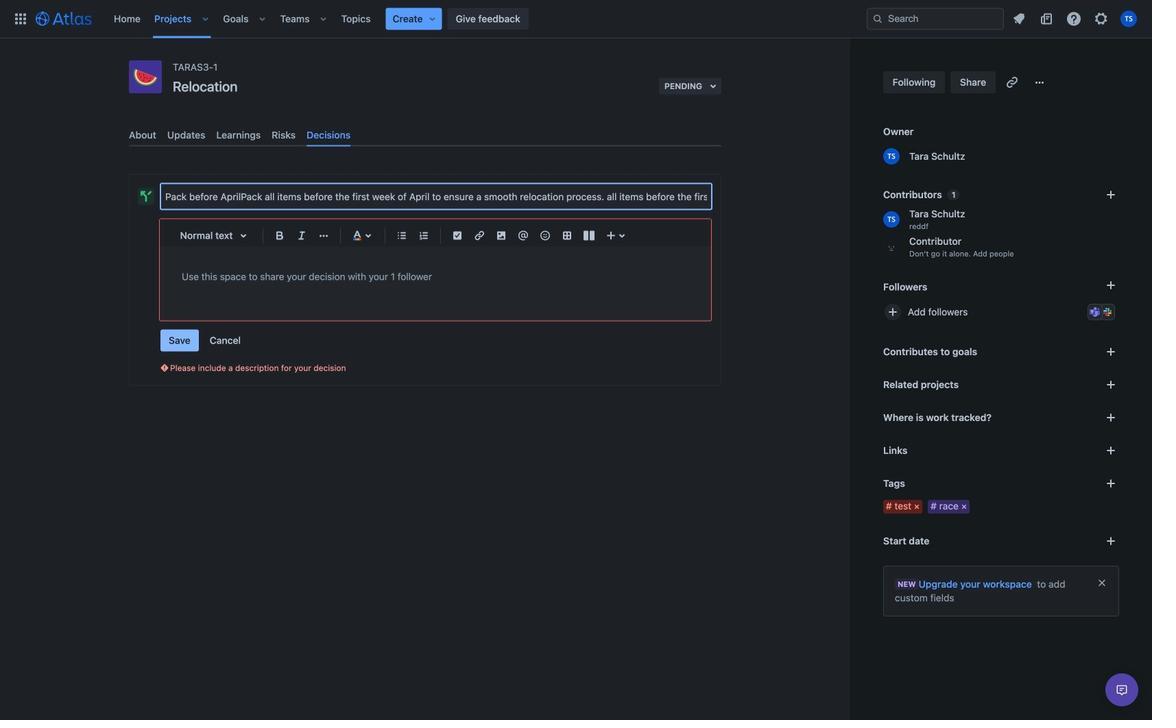 Task type: locate. For each thing, give the bounding box(es) containing it.
banner
[[0, 0, 1152, 38]]

None search field
[[867, 8, 1004, 30]]

error image
[[159, 363, 170, 373]]

add work tracking links image
[[1103, 409, 1119, 426]]

close tag image
[[959, 501, 970, 512]]

more formatting image
[[315, 227, 332, 244]]

top element
[[8, 0, 867, 38]]

open intercom messenger image
[[1114, 682, 1130, 698]]

mention @ image
[[515, 227, 531, 244]]

bold ⌘b image
[[272, 227, 288, 244]]

add tag image
[[1103, 475, 1119, 492]]

slack logo showing nan channels are connected to this project image
[[1102, 307, 1113, 317]]

italic ⌘i image
[[293, 227, 310, 244]]

add a follower image
[[1103, 277, 1119, 293]]

action item [] image
[[449, 227, 466, 244]]

decision icon image
[[141, 191, 152, 202]]

bullet list ⌘⇧8 image
[[394, 227, 410, 244]]

tab list
[[123, 124, 727, 147]]

switch to... image
[[12, 11, 29, 27]]

numbered list ⌘⇧7 image
[[416, 227, 432, 244]]

group
[[160, 330, 249, 352]]

Main content area, start typing to enter text. text field
[[182, 269, 689, 285]]

search image
[[872, 13, 883, 24]]

add team or contributors image
[[1103, 187, 1119, 203]]

layouts image
[[581, 227, 597, 244]]

add related project image
[[1103, 376, 1119, 393]]



Task type: vqa. For each thing, say whether or not it's contained in the screenshot.
dialog
no



Task type: describe. For each thing, give the bounding box(es) containing it.
What's the summary of your decision? text field
[[161, 184, 711, 209]]

settings image
[[1093, 11, 1109, 27]]

add link image
[[1103, 442, 1119, 459]]

text formatting group
[[269, 225, 335, 247]]

account image
[[1120, 11, 1137, 27]]

help image
[[1066, 11, 1082, 27]]

add follower image
[[885, 304, 901, 320]]

notifications image
[[1011, 11, 1027, 27]]

msteams logo showing  channels are connected to this project image
[[1090, 307, 1101, 317]]

add image, video, or file image
[[493, 227, 509, 244]]

close banner image
[[1096, 577, 1107, 588]]

emoji : image
[[537, 227, 553, 244]]

close tag image
[[911, 501, 922, 512]]

set start date image
[[1103, 533, 1119, 549]]

Search field
[[867, 8, 1004, 30]]

list formating group
[[391, 225, 435, 247]]

add goals image
[[1103, 344, 1119, 360]]

link ⌘k image
[[471, 227, 488, 244]]

table ⇧⌥t image
[[559, 227, 575, 244]]



